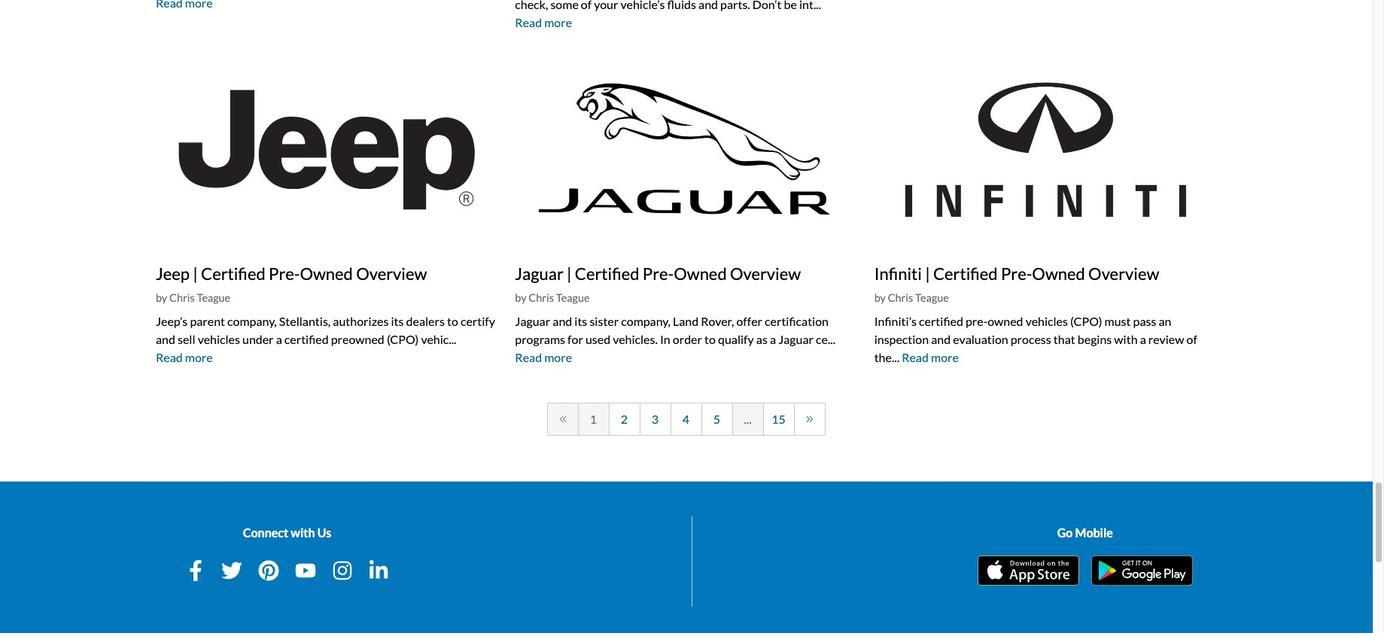 Task type: vqa. For each thing, say whether or not it's contained in the screenshot.
To within the Jaguar And Its Sister Company, Land Rover, Offer Certification Programs For Used Vehicles. In Order To Qualify As A Jaguar Ce... Read More
yes



Task type: describe. For each thing, give the bounding box(es) containing it.
its inside jaguar and its sister company, land rover, offer certification programs for used vehicles. in order to qualify as a jaguar ce... read more
[[575, 314, 587, 328]]

pre- for infiniti
[[1001, 263, 1032, 284]]

a inside infiniti's certified pre-owned vehicles (cpo) must pass an inspection and evaluation process that begins with a review of the...
[[1140, 332, 1146, 346]]

sister
[[590, 314, 619, 328]]

get it on google play image
[[1092, 555, 1193, 586]]

certified inside jeep's parent company, stellantis, authorizes its dealers to certify and sell vehicles under a certified preowned (cpo) vehic... read more
[[284, 332, 329, 346]]

more inside jaguar and its sister company, land rover, offer certification programs for used vehicles. in order to qualify as a jaguar ce... read more
[[544, 350, 572, 364]]

5
[[714, 412, 721, 426]]

evaluation
[[953, 332, 1009, 346]]

connect with us
[[243, 525, 331, 540]]

2
[[621, 412, 628, 426]]

the...
[[875, 350, 900, 364]]

(cpo) inside jeep's parent company, stellantis, authorizes its dealers to certify and sell vehicles under a certified preowned (cpo) vehic... read more
[[387, 332, 419, 346]]

chris for jeep
[[169, 291, 195, 304]]

teague for infiniti
[[916, 291, 949, 304]]

under
[[242, 332, 274, 346]]

pre- for jaguar
[[643, 263, 674, 284]]

infiniti | certified pre-owned overview link
[[875, 263, 1160, 284]]

infiniti | certified pre-owned overview image
[[875, 55, 1217, 246]]

infiniti
[[875, 263, 922, 284]]

in
[[660, 332, 671, 346]]

owned for jeep | certified pre-owned overview
[[300, 263, 353, 284]]

us
[[317, 525, 331, 540]]

jeep's parent company, stellantis, authorizes its dealers to certify and sell vehicles under a certified preowned (cpo) vehic... read more
[[156, 314, 495, 364]]

download on the app store image
[[978, 555, 1079, 586]]

and inside jaguar and its sister company, land rover, offer certification programs for used vehicles. in order to qualify as a jaguar ce... read more
[[553, 314, 572, 328]]

parent
[[190, 314, 225, 328]]

programs
[[515, 332, 565, 346]]

3 link
[[640, 403, 671, 436]]

by chris teague for jeep
[[156, 291, 230, 304]]

by for jeep | certified pre-owned overview
[[156, 291, 167, 304]]

read inside jeep's parent company, stellantis, authorizes its dealers to certify and sell vehicles under a certified preowned (cpo) vehic... read more
[[156, 350, 183, 364]]

jeep | certified pre-owned overview
[[156, 263, 427, 284]]

overview for jaguar | certified pre-owned overview
[[730, 263, 801, 284]]

jaguar and its sister company, land rover, offer certification programs for used vehicles. in order to qualify as a jaguar ce... read more
[[515, 314, 836, 364]]

youtube image
[[295, 560, 316, 581]]

qualify
[[718, 332, 754, 346]]

vehic...
[[421, 332, 457, 346]]

| for infiniti
[[925, 263, 930, 284]]

review
[[1149, 332, 1185, 346]]

a inside jaguar and its sister company, land rover, offer certification programs for used vehicles. in order to qualify as a jaguar ce... read more
[[770, 332, 776, 346]]

process
[[1011, 332, 1052, 346]]

for
[[568, 332, 583, 346]]

certified for jaguar
[[575, 263, 640, 284]]

to inside jaguar and its sister company, land rover, offer certification programs for used vehicles. in order to qualify as a jaguar ce... read more
[[705, 332, 716, 346]]

more inside jeep's parent company, stellantis, authorizes its dealers to certify and sell vehicles under a certified preowned (cpo) vehic... read more
[[185, 350, 213, 364]]

twitter image
[[222, 560, 243, 581]]

| for jaguar
[[567, 263, 572, 284]]

owned for infiniti | certified pre-owned overview
[[1032, 263, 1086, 284]]

read more link for jeep | certified pre-owned overview
[[156, 350, 213, 364]]

vehicles.
[[613, 332, 658, 346]]

jeep | certified pre-owned overview image
[[156, 55, 499, 246]]

vehicles inside infiniti's certified pre-owned vehicles (cpo) must pass an inspection and evaluation process that begins with a review of the...
[[1026, 314, 1068, 328]]

instagram image
[[332, 560, 353, 581]]

owned
[[988, 314, 1024, 328]]

pinterest image
[[258, 560, 279, 581]]

jeep | certified pre-owned overview link
[[156, 263, 427, 284]]

must
[[1105, 314, 1131, 328]]

pass
[[1134, 314, 1157, 328]]

used
[[586, 332, 611, 346]]

as
[[756, 332, 768, 346]]

4 link
[[670, 403, 702, 436]]

read inside jaguar and its sister company, land rover, offer certification programs for used vehicles. in order to qualify as a jaguar ce... read more
[[515, 350, 542, 364]]

inspection
[[875, 332, 929, 346]]

| for jeep
[[193, 263, 198, 284]]

and inside infiniti's certified pre-owned vehicles (cpo) must pass an inspection and evaluation process that begins with a review of the...
[[931, 332, 951, 346]]

linkedin image
[[369, 560, 390, 581]]

sell
[[178, 332, 195, 346]]

pre- for jeep
[[269, 263, 300, 284]]

jaguar for jaguar and its sister company, land rover, offer certification programs for used vehicles. in order to qualify as a jaguar ce... read more
[[515, 314, 550, 328]]

15
[[772, 412, 786, 426]]

ce...
[[816, 332, 836, 346]]

overview for infiniti | certified pre-owned overview
[[1089, 263, 1160, 284]]

4
[[683, 412, 690, 426]]



Task type: locate. For each thing, give the bounding box(es) containing it.
1 vertical spatial with
[[291, 525, 315, 540]]

| up for
[[567, 263, 572, 284]]

2 horizontal spatial chris
[[888, 291, 913, 304]]

0 vertical spatial (cpo)
[[1071, 314, 1103, 328]]

go
[[1058, 525, 1073, 540]]

certification
[[765, 314, 829, 328]]

(cpo) up "begins"
[[1071, 314, 1103, 328]]

2 | from the left
[[567, 263, 572, 284]]

infiniti's certified pre-owned vehicles (cpo) must pass an inspection and evaluation process that begins with a review of the...
[[875, 314, 1198, 364]]

its inside jeep's parent company, stellantis, authorizes its dealers to certify and sell vehicles under a certified preowned (cpo) vehic... read more
[[391, 314, 404, 328]]

by
[[156, 291, 167, 304], [515, 291, 527, 304], [875, 291, 886, 304]]

0 horizontal spatial |
[[193, 263, 198, 284]]

a right under
[[276, 332, 282, 346]]

jeep's
[[156, 314, 188, 328]]

infiniti | certified pre-owned overview
[[875, 263, 1160, 284]]

1 horizontal spatial by chris teague
[[515, 291, 590, 304]]

1 by from the left
[[156, 291, 167, 304]]

1 company, from the left
[[227, 314, 277, 328]]

1 horizontal spatial a
[[770, 332, 776, 346]]

jeep
[[156, 263, 190, 284]]

0 horizontal spatial certified
[[201, 263, 266, 284]]

to inside jeep's parent company, stellantis, authorizes its dealers to certify and sell vehicles under a certified preowned (cpo) vehic... read more
[[447, 314, 458, 328]]

teague down infiniti
[[916, 291, 949, 304]]

| right infiniti
[[925, 263, 930, 284]]

by up jeep's
[[156, 291, 167, 304]]

5 link
[[701, 403, 733, 436]]

teague up parent
[[197, 291, 230, 304]]

0 horizontal spatial vehicles
[[198, 332, 240, 346]]

1 horizontal spatial certified
[[575, 263, 640, 284]]

1 overview from the left
[[356, 263, 427, 284]]

jaguar for jaguar | certified pre-owned overview
[[515, 263, 564, 284]]

1 chris from the left
[[169, 291, 195, 304]]

read more link for jaguar | certified pre-owned overview
[[515, 350, 572, 364]]

read more link for infiniti | certified pre-owned overview
[[902, 350, 959, 364]]

1 horizontal spatial read more
[[902, 350, 959, 364]]

1 horizontal spatial teague
[[556, 291, 590, 304]]

2 certified from the left
[[575, 263, 640, 284]]

1 | from the left
[[193, 263, 198, 284]]

0 horizontal spatial certified
[[284, 332, 329, 346]]

3 pre- from the left
[[1001, 263, 1032, 284]]

0 vertical spatial certified
[[919, 314, 964, 328]]

1 its from the left
[[391, 314, 404, 328]]

0 horizontal spatial pre-
[[269, 263, 300, 284]]

2 overview from the left
[[730, 263, 801, 284]]

certified down the stellantis,
[[284, 332, 329, 346]]

teague
[[197, 291, 230, 304], [556, 291, 590, 304], [916, 291, 949, 304]]

0 horizontal spatial overview
[[356, 263, 427, 284]]

teague for jaguar
[[556, 291, 590, 304]]

2 horizontal spatial overview
[[1089, 263, 1160, 284]]

3 by from the left
[[875, 291, 886, 304]]

by up 'infiniti's'
[[875, 291, 886, 304]]

infiniti's
[[875, 314, 917, 328]]

1 a from the left
[[276, 332, 282, 346]]

land
[[673, 314, 699, 328]]

1 horizontal spatial vehicles
[[1026, 314, 1068, 328]]

stellantis,
[[279, 314, 331, 328]]

by chris teague up parent
[[156, 291, 230, 304]]

1 horizontal spatial certified
[[919, 314, 964, 328]]

3 by chris teague from the left
[[875, 291, 949, 304]]

read more
[[515, 15, 572, 30], [902, 350, 959, 364]]

company,
[[227, 314, 277, 328], [621, 314, 671, 328]]

overview up authorizes
[[356, 263, 427, 284]]

certify
[[461, 314, 495, 328]]

to up vehic...
[[447, 314, 458, 328]]

certified
[[919, 314, 964, 328], [284, 332, 329, 346]]

its
[[391, 314, 404, 328], [575, 314, 587, 328]]

by chris teague down infiniti
[[875, 291, 949, 304]]

jaguar | certified pre-owned overview link
[[515, 263, 801, 284]]

company, up vehicles.
[[621, 314, 671, 328]]

and up for
[[553, 314, 572, 328]]

1 by chris teague from the left
[[156, 291, 230, 304]]

an
[[1159, 314, 1172, 328]]

vehicles
[[1026, 314, 1068, 328], [198, 332, 240, 346]]

0 horizontal spatial by
[[156, 291, 167, 304]]

chris up 'infiniti's'
[[888, 291, 913, 304]]

and inside jeep's parent company, stellantis, authorizes its dealers to certify and sell vehicles under a certified preowned (cpo) vehic... read more
[[156, 332, 175, 346]]

pre- up owned
[[1001, 263, 1032, 284]]

1 horizontal spatial by
[[515, 291, 527, 304]]

1 horizontal spatial overview
[[730, 263, 801, 284]]

|
[[193, 263, 198, 284], [567, 263, 572, 284], [925, 263, 930, 284]]

with left us
[[291, 525, 315, 540]]

1 horizontal spatial |
[[567, 263, 572, 284]]

1 horizontal spatial owned
[[674, 263, 727, 284]]

angle double right image
[[806, 413, 813, 425]]

2 by chris teague from the left
[[515, 291, 590, 304]]

2 owned from the left
[[674, 263, 727, 284]]

by for jaguar | certified pre-owned overview
[[515, 291, 527, 304]]

chris up jeep's
[[169, 291, 195, 304]]

connect
[[243, 525, 288, 540]]

go mobile
[[1058, 525, 1113, 540]]

certified for infiniti
[[934, 263, 998, 284]]

teague up sister
[[556, 291, 590, 304]]

1 horizontal spatial and
[[553, 314, 572, 328]]

overview up offer
[[730, 263, 801, 284]]

0 vertical spatial vehicles
[[1026, 314, 1068, 328]]

2 horizontal spatial pre-
[[1001, 263, 1032, 284]]

a down pass
[[1140, 332, 1146, 346]]

| right jeep
[[193, 263, 198, 284]]

0 vertical spatial with
[[1115, 332, 1138, 346]]

3 a from the left
[[1140, 332, 1146, 346]]

preowned
[[331, 332, 385, 346]]

pre- up land
[[643, 263, 674, 284]]

and
[[553, 314, 572, 328], [156, 332, 175, 346], [931, 332, 951, 346]]

overview for jeep | certified pre-owned overview
[[356, 263, 427, 284]]

3 teague from the left
[[916, 291, 949, 304]]

with down must
[[1115, 332, 1138, 346]]

and right inspection
[[931, 332, 951, 346]]

1 vertical spatial certified
[[284, 332, 329, 346]]

(cpo)
[[1071, 314, 1103, 328], [387, 332, 419, 346]]

chris for infiniti
[[888, 291, 913, 304]]

0 horizontal spatial read more
[[515, 15, 572, 30]]

company, inside jeep's parent company, stellantis, authorizes its dealers to certify and sell vehicles under a certified preowned (cpo) vehic... read more
[[227, 314, 277, 328]]

owned
[[300, 263, 353, 284], [674, 263, 727, 284], [1032, 263, 1086, 284]]

chris up the programs
[[529, 291, 554, 304]]

0 horizontal spatial a
[[276, 332, 282, 346]]

owned for jaguar | certified pre-owned overview
[[674, 263, 727, 284]]

0 vertical spatial jaguar
[[515, 263, 564, 284]]

by chris teague
[[156, 291, 230, 304], [515, 291, 590, 304], [875, 291, 949, 304]]

0 horizontal spatial to
[[447, 314, 458, 328]]

certified up pre-
[[934, 263, 998, 284]]

owned up that
[[1032, 263, 1086, 284]]

2 teague from the left
[[556, 291, 590, 304]]

jaguar | certified pre-owned overview image
[[515, 55, 858, 246]]

3 owned from the left
[[1032, 263, 1086, 284]]

1 vertical spatial (cpo)
[[387, 332, 419, 346]]

1 vertical spatial jaguar
[[515, 314, 550, 328]]

3 chris from the left
[[888, 291, 913, 304]]

2 horizontal spatial a
[[1140, 332, 1146, 346]]

pre-
[[966, 314, 988, 328]]

certified up parent
[[201, 263, 266, 284]]

0 horizontal spatial teague
[[197, 291, 230, 304]]

2 horizontal spatial by chris teague
[[875, 291, 949, 304]]

vehicles up process
[[1026, 314, 1068, 328]]

rover,
[[701, 314, 734, 328]]

1 owned from the left
[[300, 263, 353, 284]]

by up the programs
[[515, 291, 527, 304]]

read more link
[[515, 15, 572, 30], [156, 350, 213, 364], [515, 350, 572, 364], [902, 350, 959, 364]]

pre- up the stellantis,
[[269, 263, 300, 284]]

that
[[1054, 332, 1076, 346]]

authorizes
[[333, 314, 389, 328]]

1 teague from the left
[[197, 291, 230, 304]]

with
[[1115, 332, 1138, 346], [291, 525, 315, 540]]

dealers
[[406, 314, 445, 328]]

1 horizontal spatial with
[[1115, 332, 1138, 346]]

angle double left image
[[559, 413, 567, 425]]

2 company, from the left
[[621, 314, 671, 328]]

pre-
[[269, 263, 300, 284], [643, 263, 674, 284], [1001, 263, 1032, 284]]

read
[[515, 15, 542, 30], [156, 350, 183, 364], [515, 350, 542, 364], [902, 350, 929, 364]]

its up for
[[575, 314, 587, 328]]

(cpo) down dealers
[[387, 332, 419, 346]]

jaguar
[[515, 263, 564, 284], [515, 314, 550, 328], [779, 332, 814, 346]]

teague for jeep
[[197, 291, 230, 304]]

0 horizontal spatial company,
[[227, 314, 277, 328]]

overview up must
[[1089, 263, 1160, 284]]

0 horizontal spatial chris
[[169, 291, 195, 304]]

1 horizontal spatial chris
[[529, 291, 554, 304]]

of
[[1187, 332, 1198, 346]]

(cpo) inside infiniti's certified pre-owned vehicles (cpo) must pass an inspection and evaluation process that begins with a review of the...
[[1071, 314, 1103, 328]]

3 certified from the left
[[934, 263, 998, 284]]

a right as
[[770, 332, 776, 346]]

with inside infiniti's certified pre-owned vehicles (cpo) must pass an inspection and evaluation process that begins with a review of the...
[[1115, 332, 1138, 346]]

facebook image
[[185, 560, 206, 581]]

0 horizontal spatial and
[[156, 332, 175, 346]]

by chris teague up the programs
[[515, 291, 590, 304]]

1 horizontal spatial pre-
[[643, 263, 674, 284]]

more
[[544, 15, 572, 30], [185, 350, 213, 364], [544, 350, 572, 364], [931, 350, 959, 364]]

1 pre- from the left
[[269, 263, 300, 284]]

to
[[447, 314, 458, 328], [705, 332, 716, 346]]

2 horizontal spatial |
[[925, 263, 930, 284]]

1 horizontal spatial to
[[705, 332, 716, 346]]

0 horizontal spatial (cpo)
[[387, 332, 419, 346]]

3 | from the left
[[925, 263, 930, 284]]

0 vertical spatial to
[[447, 314, 458, 328]]

2 a from the left
[[770, 332, 776, 346]]

2 pre- from the left
[[643, 263, 674, 284]]

mobile
[[1075, 525, 1113, 540]]

by chris teague for jaguar
[[515, 291, 590, 304]]

2 horizontal spatial by
[[875, 291, 886, 304]]

company, inside jaguar and its sister company, land rover, offer certification programs for used vehicles. in order to qualify as a jaguar ce... read more
[[621, 314, 671, 328]]

2 chris from the left
[[529, 291, 554, 304]]

2 horizontal spatial teague
[[916, 291, 949, 304]]

and down jeep's
[[156, 332, 175, 346]]

2 horizontal spatial and
[[931, 332, 951, 346]]

3 overview from the left
[[1089, 263, 1160, 284]]

1 certified from the left
[[201, 263, 266, 284]]

overview
[[356, 263, 427, 284], [730, 263, 801, 284], [1089, 263, 1160, 284]]

its left dealers
[[391, 314, 404, 328]]

by chris teague for infiniti
[[875, 291, 949, 304]]

chris for jaguar
[[529, 291, 554, 304]]

0 horizontal spatial its
[[391, 314, 404, 328]]

1 horizontal spatial its
[[575, 314, 587, 328]]

2 horizontal spatial owned
[[1032, 263, 1086, 284]]

to down rover,
[[705, 332, 716, 346]]

2 horizontal spatial certified
[[934, 263, 998, 284]]

jaguar | certified pre-owned overview
[[515, 263, 801, 284]]

0 horizontal spatial owned
[[300, 263, 353, 284]]

certified for jeep
[[201, 263, 266, 284]]

1
[[590, 412, 597, 426]]

begins
[[1078, 332, 1112, 346]]

offer
[[737, 314, 763, 328]]

by for infiniti | certified pre-owned overview
[[875, 291, 886, 304]]

vehicles down parent
[[198, 332, 240, 346]]

...
[[744, 412, 752, 426]]

0 horizontal spatial by chris teague
[[156, 291, 230, 304]]

order
[[673, 332, 702, 346]]

1 vertical spatial vehicles
[[198, 332, 240, 346]]

owned up the stellantis,
[[300, 263, 353, 284]]

15 link
[[763, 403, 795, 436]]

0 horizontal spatial with
[[291, 525, 315, 540]]

2 by from the left
[[515, 291, 527, 304]]

certified left pre-
[[919, 314, 964, 328]]

2 its from the left
[[575, 314, 587, 328]]

certified inside infiniti's certified pre-owned vehicles (cpo) must pass an inspection and evaluation process that begins with a review of the...
[[919, 314, 964, 328]]

certified up sister
[[575, 263, 640, 284]]

vehicles inside jeep's parent company, stellantis, authorizes its dealers to certify and sell vehicles under a certified preowned (cpo) vehic... read more
[[198, 332, 240, 346]]

2 link
[[609, 403, 640, 436]]

a inside jeep's parent company, stellantis, authorizes its dealers to certify and sell vehicles under a certified preowned (cpo) vehic... read more
[[276, 332, 282, 346]]

a
[[276, 332, 282, 346], [770, 332, 776, 346], [1140, 332, 1146, 346]]

chris
[[169, 291, 195, 304], [529, 291, 554, 304], [888, 291, 913, 304]]

0 vertical spatial read more
[[515, 15, 572, 30]]

1 horizontal spatial company,
[[621, 314, 671, 328]]

1 vertical spatial read more
[[902, 350, 959, 364]]

1 horizontal spatial (cpo)
[[1071, 314, 1103, 328]]

1 vertical spatial to
[[705, 332, 716, 346]]

2 vertical spatial jaguar
[[779, 332, 814, 346]]

owned up land
[[674, 263, 727, 284]]

certified
[[201, 263, 266, 284], [575, 263, 640, 284], [934, 263, 998, 284]]

company, up under
[[227, 314, 277, 328]]

3
[[652, 412, 659, 426]]



